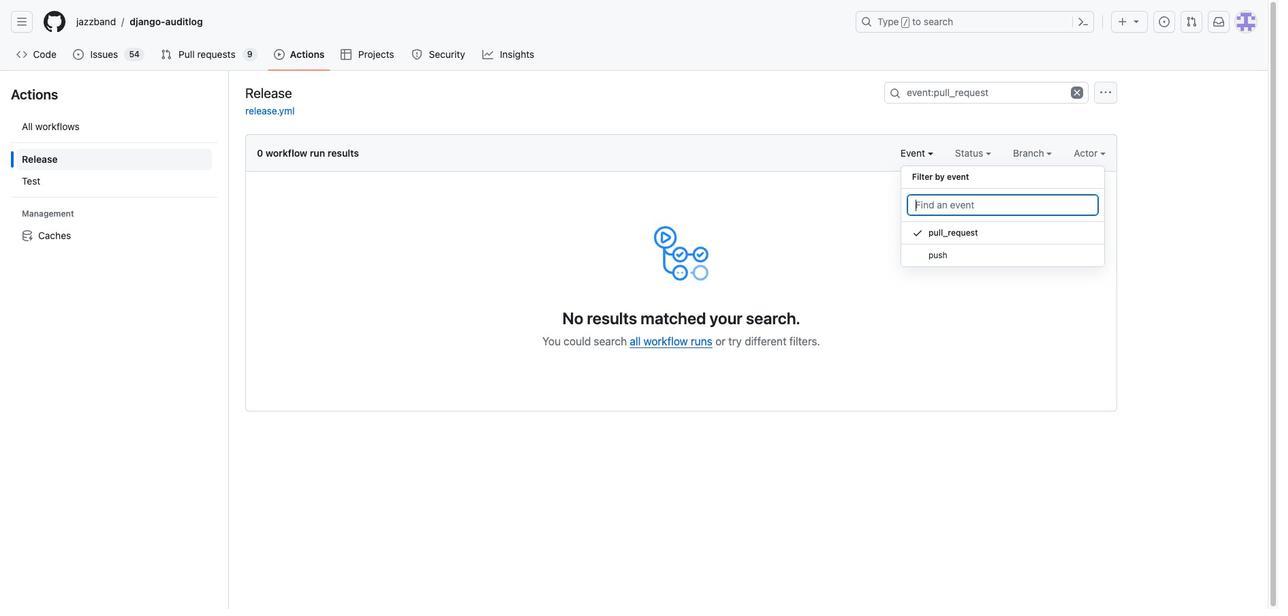 Task type: vqa. For each thing, say whether or not it's contained in the screenshot.
menu containing Filter by event
yes



Task type: describe. For each thing, give the bounding box(es) containing it.
1 horizontal spatial search
[[924, 16, 953, 27]]

jazzband link
[[71, 11, 121, 33]]

code image
[[16, 49, 27, 60]]

run
[[310, 147, 325, 159]]

code
[[33, 48, 56, 60]]

jazzband
[[76, 16, 116, 27]]

pull requests
[[179, 48, 235, 60]]

actor button
[[1074, 146, 1106, 160]]

status button
[[955, 146, 991, 160]]

graph image
[[483, 49, 493, 60]]

pull
[[179, 48, 195, 60]]

type
[[878, 16, 899, 27]]

Find an event text field
[[907, 194, 1099, 216]]

could
[[564, 335, 591, 347]]

release.yml link
[[245, 105, 295, 117]]

search image
[[890, 88, 901, 99]]

management
[[22, 208, 74, 219]]

type / to search
[[878, 16, 953, 27]]

projects link
[[335, 44, 401, 65]]

push
[[928, 250, 947, 260]]

filters.
[[789, 335, 820, 347]]

django-
[[130, 16, 165, 27]]

by
[[935, 172, 945, 182]]

insights link
[[477, 44, 541, 65]]

code link
[[11, 44, 62, 65]]

clear filters image
[[1071, 87, 1083, 99]]

status
[[955, 147, 986, 159]]

filter workflows element
[[16, 149, 212, 192]]

django-auditlog link
[[124, 11, 208, 33]]

actor
[[1074, 147, 1100, 159]]

runs
[[691, 335, 713, 347]]

0 horizontal spatial search
[[594, 335, 627, 347]]

projects
[[358, 48, 394, 60]]

release.yml
[[245, 105, 295, 117]]

54
[[129, 49, 140, 59]]

no results matched your search.
[[562, 309, 800, 328]]

issue opened image for git pull request icon
[[73, 49, 84, 60]]

1 vertical spatial results
[[587, 309, 637, 328]]

git pull request image
[[1186, 16, 1197, 27]]

shield image
[[412, 49, 422, 60]]

all workflow runs link
[[630, 335, 713, 347]]

no
[[562, 309, 583, 328]]

list containing jazzband
[[71, 11, 848, 33]]

you could search all workflow runs or try different filters.
[[542, 335, 820, 347]]

insights
[[500, 48, 534, 60]]

or
[[715, 335, 726, 347]]

0
[[257, 147, 263, 159]]

table image
[[341, 49, 352, 60]]

menu containing filter by event
[[901, 160, 1105, 278]]



Task type: locate. For each thing, give the bounding box(es) containing it.
/ inside jazzband / django-auditlog
[[121, 16, 124, 28]]

1 vertical spatial issue opened image
[[73, 49, 84, 60]]

event
[[901, 147, 928, 159]]

release up the test
[[22, 153, 58, 165]]

workflow down matched
[[644, 335, 688, 347]]

actions link
[[268, 44, 330, 65]]

0 horizontal spatial release
[[22, 153, 58, 165]]

try
[[728, 335, 742, 347]]

issues
[[90, 48, 118, 60]]

notifications image
[[1213, 16, 1224, 27]]

1 horizontal spatial /
[[903, 18, 908, 27]]

jazzband / django-auditlog
[[76, 16, 203, 28]]

workflows
[[35, 121, 80, 132]]

security link
[[406, 44, 472, 65]]

1 vertical spatial workflow
[[644, 335, 688, 347]]

pull_request link
[[901, 222, 1104, 245]]

0 horizontal spatial results
[[328, 147, 359, 159]]

0 vertical spatial issue opened image
[[1159, 16, 1170, 27]]

issue opened image
[[1159, 16, 1170, 27], [73, 49, 84, 60]]

1 horizontal spatial issue opened image
[[1159, 16, 1170, 27]]

filter by event
[[912, 172, 969, 182]]

0 vertical spatial results
[[328, 147, 359, 159]]

0 workflow run results
[[257, 147, 359, 159]]

triangle down image
[[1131, 16, 1142, 27]]

/ for type
[[903, 18, 908, 27]]

workflow right 0
[[266, 147, 307, 159]]

release inside filter workflows element
[[22, 153, 58, 165]]

homepage image
[[44, 11, 65, 33]]

list containing all workflows
[[11, 110, 217, 252]]

plus image
[[1117, 16, 1128, 27]]

release
[[245, 85, 292, 100], [22, 153, 58, 165]]

push link
[[901, 245, 1104, 267]]

1 horizontal spatial workflow
[[644, 335, 688, 347]]

/ left django-
[[121, 16, 124, 28]]

menu
[[901, 160, 1105, 278]]

0 horizontal spatial workflow
[[266, 147, 307, 159]]

release link
[[16, 149, 212, 170]]

0 horizontal spatial actions
[[11, 87, 58, 102]]

list
[[71, 11, 848, 33], [11, 110, 217, 252]]

1 vertical spatial release
[[22, 153, 58, 165]]

github actions image
[[654, 226, 709, 281]]

1 vertical spatial search
[[594, 335, 627, 347]]

/ inside type / to search
[[903, 18, 908, 27]]

/ for jazzband
[[121, 16, 124, 28]]

results right the run
[[328, 147, 359, 159]]

/
[[121, 16, 124, 28], [903, 18, 908, 27]]

check image
[[912, 228, 923, 238]]

results
[[328, 147, 359, 159], [587, 309, 637, 328]]

event button
[[901, 146, 933, 160]]

0 vertical spatial list
[[71, 11, 848, 33]]

0 vertical spatial release
[[245, 85, 292, 100]]

caches link
[[16, 225, 212, 247]]

your
[[710, 309, 743, 328]]

search
[[924, 16, 953, 27], [594, 335, 627, 347]]

event
[[947, 172, 969, 182]]

1 horizontal spatial release
[[245, 85, 292, 100]]

show workflow options image
[[1100, 87, 1111, 98]]

test link
[[16, 170, 212, 192]]

auditlog
[[165, 16, 203, 27]]

release up release.yml link
[[245, 85, 292, 100]]

issue opened image left git pull request image at top right
[[1159, 16, 1170, 27]]

command palette image
[[1078, 16, 1089, 27]]

1 vertical spatial list
[[11, 110, 217, 252]]

actions up all
[[11, 87, 58, 102]]

0 vertical spatial actions
[[290, 48, 325, 60]]

all
[[22, 121, 33, 132]]

0 vertical spatial workflow
[[266, 147, 307, 159]]

1 vertical spatial actions
[[11, 87, 58, 102]]

git pull request image
[[161, 49, 172, 60]]

security
[[429, 48, 465, 60]]

0 horizontal spatial issue opened image
[[73, 49, 84, 60]]

all
[[630, 335, 641, 347]]

pull_request
[[928, 228, 978, 238]]

None search field
[[884, 82, 1089, 104]]

1 horizontal spatial actions
[[290, 48, 325, 60]]

to
[[912, 16, 921, 27]]

9
[[247, 49, 253, 59]]

all workflows link
[[16, 116, 212, 138]]

play image
[[274, 49, 285, 60]]

actions right play icon
[[290, 48, 325, 60]]

requests
[[197, 48, 235, 60]]

test
[[22, 175, 40, 187]]

issue opened image left "issues"
[[73, 49, 84, 60]]

actions
[[290, 48, 325, 60], [11, 87, 58, 102]]

1 horizontal spatial results
[[587, 309, 637, 328]]

all workflows
[[22, 121, 80, 132]]

workflow
[[266, 147, 307, 159], [644, 335, 688, 347]]

0 vertical spatial search
[[924, 16, 953, 27]]

matched
[[641, 309, 706, 328]]

you
[[542, 335, 561, 347]]

branch
[[1013, 147, 1047, 159]]

/ left to
[[903, 18, 908, 27]]

issue opened image for git pull request image at top right
[[1159, 16, 1170, 27]]

different
[[745, 335, 787, 347]]

results up all at bottom
[[587, 309, 637, 328]]

0 horizontal spatial /
[[121, 16, 124, 28]]

filter
[[912, 172, 933, 182]]

search left all at bottom
[[594, 335, 627, 347]]

search.
[[746, 309, 800, 328]]

caches
[[38, 230, 71, 241]]

search right to
[[924, 16, 953, 27]]



